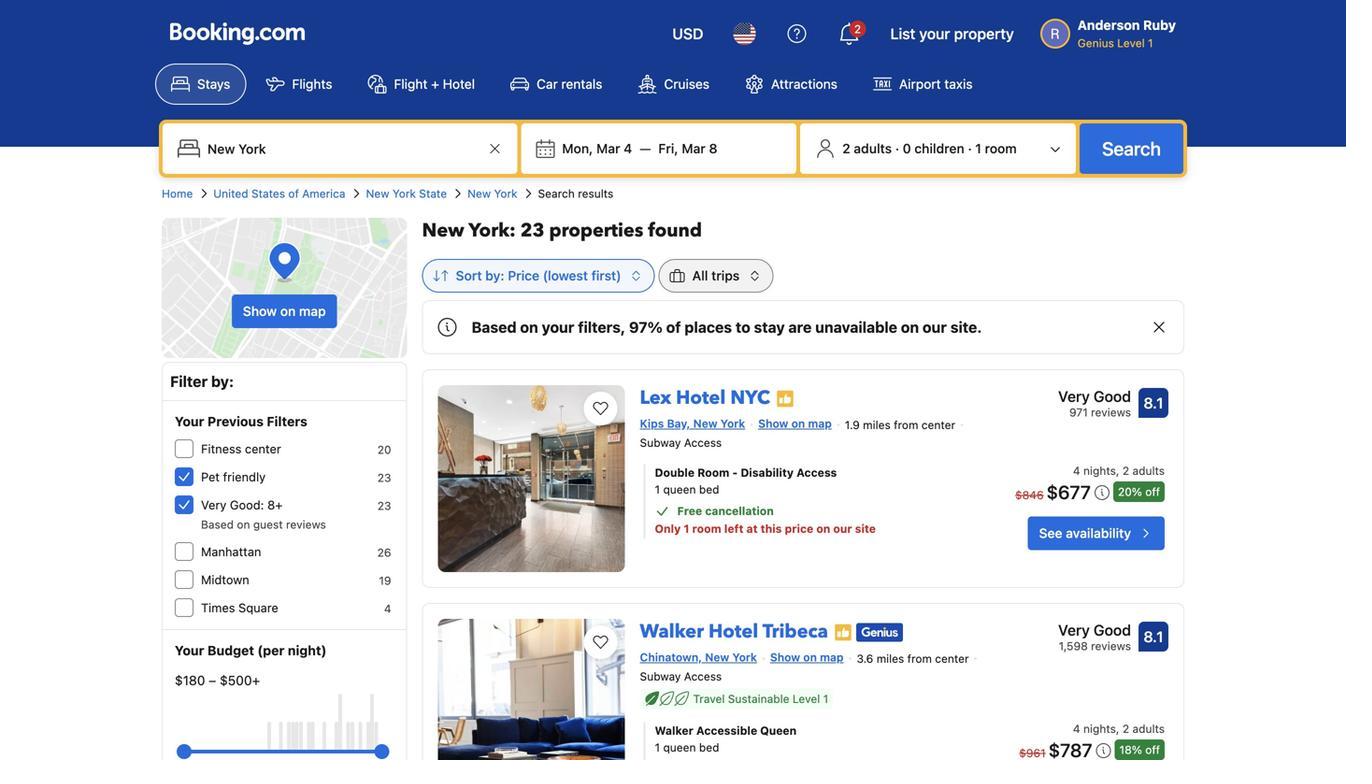 Task type: describe. For each thing, give the bounding box(es) containing it.
flight
[[394, 76, 428, 92]]

new york
[[468, 187, 518, 200]]

scored 8.1 element for nyc
[[1139, 388, 1169, 418]]

show inside button
[[243, 304, 277, 319]]

very good 1,598 reviews
[[1059, 622, 1132, 653]]

accessible
[[697, 725, 758, 738]]

chinatown, new york
[[640, 651, 757, 664]]

booking.com image
[[170, 22, 305, 45]]

only
[[655, 523, 681, 536]]

2 up 18%
[[1123, 723, 1130, 736]]

19
[[379, 574, 391, 587]]

all trips button
[[659, 259, 774, 293]]

show on map inside show on map button
[[243, 304, 326, 319]]

1 inside anderson ruby genius level 1
[[1149, 36, 1154, 50]]

hotel for lex
[[676, 385, 726, 411]]

very good 971 reviews
[[1059, 388, 1132, 419]]

from for lex hotel nyc
[[894, 418, 919, 432]]

reviews for lex hotel nyc
[[1092, 406, 1132, 419]]

guest
[[253, 518, 283, 531]]

0 horizontal spatial level
[[793, 693, 821, 706]]

walker hotel tribeca image
[[438, 619, 625, 760]]

this property is part of our preferred partner program. it's committed to providing excellent service and good value. it'll pay us a higher commission if you make a booking. image
[[834, 623, 853, 642]]

1 down walker accessible queen
[[655, 741, 660, 755]]

your for your budget (per night)
[[175, 643, 204, 658]]

new york link
[[468, 185, 518, 202]]

anderson ruby genius level 1
[[1078, 17, 1177, 50]]

car rentals link
[[495, 64, 619, 105]]

queen for lex
[[664, 483, 696, 496]]

1.9
[[845, 418, 860, 432]]

$677
[[1047, 481, 1091, 503]]

very good: 8+
[[201, 498, 283, 512]]

mon,
[[562, 141, 593, 156]]

1 vertical spatial very
[[201, 498, 227, 512]]

sort
[[456, 268, 482, 283]]

all
[[693, 268, 708, 283]]

show on map for lex hotel nyc
[[759, 417, 832, 430]]

sort by: price (lowest first)
[[456, 268, 622, 283]]

new york state link
[[366, 185, 447, 202]]

1 vertical spatial room
[[693, 523, 722, 536]]

york up york:
[[494, 187, 518, 200]]

based for based on guest reviews
[[201, 518, 234, 531]]

availability
[[1066, 526, 1132, 541]]

your for your previous filters
[[175, 414, 204, 429]]

off for 18% off
[[1146, 744, 1161, 757]]

unavailable
[[816, 318, 898, 336]]

1 vertical spatial center
[[245, 442, 281, 456]]

new for new york state
[[366, 187, 390, 200]]

search results updated. new york: 23 properties found. applied filters: pet friendly, very good: 8+, free cancellation, guests' favorite area, adapted bath. element
[[422, 218, 1185, 244]]

room
[[698, 466, 730, 480]]

4 up '$677'
[[1074, 465, 1081, 478]]

1 vertical spatial our
[[834, 523, 853, 536]]

united states of america
[[214, 187, 346, 200]]

kips
[[640, 417, 664, 430]]

night)
[[288, 643, 327, 658]]

new down lex hotel nyc
[[694, 417, 718, 430]]

search results
[[538, 187, 614, 200]]

new down walker hotel tribeca on the bottom of page
[[706, 651, 730, 664]]

1 mar from the left
[[597, 141, 621, 156]]

mon, mar 4 button
[[555, 132, 640, 166]]

double room - disability access
[[655, 466, 837, 480]]

1,598
[[1059, 640, 1088, 653]]

miles for lex hotel nyc
[[863, 418, 891, 432]]

list your property link
[[880, 11, 1026, 56]]

, for 20%
[[1117, 465, 1120, 478]]

stay
[[754, 318, 785, 336]]

states
[[252, 187, 285, 200]]

—
[[640, 141, 651, 156]]

2 left 0
[[843, 141, 851, 156]]

property
[[954, 25, 1015, 43]]

23 inside 'element'
[[521, 218, 545, 244]]

lex
[[640, 385, 672, 411]]

very for lex hotel nyc
[[1059, 388, 1090, 405]]

are
[[789, 318, 812, 336]]

your budget (per night)
[[175, 643, 327, 658]]

anderson
[[1078, 17, 1141, 33]]

-
[[733, 466, 738, 480]]

1 horizontal spatial your
[[920, 25, 951, 43]]

(per
[[258, 643, 285, 658]]

sustainable
[[728, 693, 790, 706]]

york:
[[469, 218, 516, 244]]

trips
[[712, 268, 740, 283]]

filters
[[267, 414, 308, 429]]

$180
[[175, 673, 205, 688]]

8
[[709, 141, 718, 156]]

list
[[891, 25, 916, 43]]

fri,
[[659, 141, 679, 156]]

3.6 miles from center subway access
[[640, 652, 970, 683]]

access for tribeca
[[684, 670, 722, 683]]

show for lex hotel nyc
[[759, 417, 789, 430]]

this property is part of our preferred partner program. it's committed to providing excellent service and good value. it'll pay us a higher commission if you make a booking. image for nyc
[[776, 390, 795, 408]]

20%
[[1119, 486, 1143, 499]]

based for based on your filters, 97% of places to stay are unavailable on our site.
[[472, 318, 517, 336]]

access for nyc
[[684, 436, 722, 450]]

see availability
[[1040, 526, 1132, 541]]

20% off
[[1119, 486, 1161, 499]]

reviews for walker hotel tribeca
[[1092, 640, 1132, 653]]

bed for lex
[[700, 483, 720, 496]]

4 down 19
[[384, 602, 391, 615]]

airport
[[900, 76, 941, 92]]

nyc
[[731, 385, 770, 411]]

1 queen bed for walker
[[655, 741, 720, 755]]

map inside button
[[299, 304, 326, 319]]

good:
[[230, 498, 264, 512]]

america
[[302, 187, 346, 200]]

search for search results
[[538, 187, 575, 200]]

genius
[[1078, 36, 1115, 50]]

show on map for walker hotel tribeca
[[771, 651, 844, 664]]

97%
[[629, 318, 663, 336]]

state
[[419, 187, 447, 200]]

971
[[1070, 406, 1088, 419]]

new for new york
[[468, 187, 491, 200]]

flights
[[292, 76, 332, 92]]

search for search
[[1103, 137, 1162, 159]]

1 vertical spatial reviews
[[286, 518, 326, 531]]

queen for walker
[[664, 741, 696, 755]]

by: for filter
[[211, 373, 234, 390]]

flight + hotel link
[[352, 64, 491, 105]]

flights link
[[250, 64, 348, 105]]

filter by:
[[170, 373, 234, 390]]

1 vertical spatial access
[[797, 466, 837, 480]]

2 up 20%
[[1123, 465, 1130, 478]]

budget
[[208, 643, 254, 658]]

united
[[214, 187, 248, 200]]

children
[[915, 141, 965, 156]]

fri, mar 8 button
[[651, 132, 725, 166]]

left
[[725, 523, 744, 536]]

site
[[855, 523, 876, 536]]

very good element for nyc
[[1059, 385, 1132, 408]]

new york: 23 properties found
[[422, 218, 702, 244]]

based on guest reviews
[[201, 518, 326, 531]]



Task type: locate. For each thing, give the bounding box(es) containing it.
$500+
[[220, 673, 260, 688]]

1 vertical spatial 1 queen bed
[[655, 741, 720, 755]]

0 vertical spatial nights
[[1084, 465, 1117, 478]]

2 very good element from the top
[[1059, 619, 1132, 642]]

1 scored 8.1 element from the top
[[1139, 388, 1169, 418]]

new right america at the left top of page
[[366, 187, 390, 200]]

1 vertical spatial show
[[759, 417, 789, 430]]

usd
[[673, 25, 704, 43]]

home link
[[162, 185, 193, 202]]

nights down 1,598 at the right bottom
[[1084, 723, 1117, 736]]

pet
[[201, 470, 220, 484]]

double room - disability access link
[[655, 465, 971, 481]]

access inside 3.6 miles from center subway access
[[684, 670, 722, 683]]

8.1 for lex hotel nyc
[[1144, 394, 1164, 412]]

8+
[[268, 498, 283, 512]]

bed down walker accessible queen
[[700, 741, 720, 755]]

2 nights from the top
[[1084, 723, 1117, 736]]

1 vertical spatial nights
[[1084, 723, 1117, 736]]

4 nights , 2 adults up 20%
[[1074, 465, 1165, 478]]

0 horizontal spatial your
[[542, 318, 575, 336]]

1 vertical spatial hotel
[[676, 385, 726, 411]]

1 vertical spatial of
[[667, 318, 681, 336]]

scored 8.1 element right the very good 1,598 reviews
[[1139, 622, 1169, 652]]

0 vertical spatial bed
[[700, 483, 720, 496]]

4 nights , 2 adults
[[1074, 465, 1165, 478], [1074, 723, 1165, 736]]

hotel up chinatown, new york
[[709, 619, 759, 645]]

2 vertical spatial center
[[936, 652, 970, 665]]

good inside the very good 1,598 reviews
[[1094, 622, 1132, 639]]

0 vertical spatial off
[[1146, 486, 1161, 499]]

0 horizontal spatial mar
[[597, 141, 621, 156]]

subway down chinatown,
[[640, 670, 681, 683]]

1 4 nights , 2 adults from the top
[[1074, 465, 1165, 478]]

1 horizontal spatial by:
[[486, 268, 505, 283]]

stays link
[[155, 64, 246, 105]]

1 vertical spatial bed
[[700, 741, 720, 755]]

0 horizontal spatial based
[[201, 518, 234, 531]]

our
[[923, 318, 947, 336], [834, 523, 853, 536]]

0 vertical spatial reviews
[[1092, 406, 1132, 419]]

reviews inside very good 971 reviews
[[1092, 406, 1132, 419]]

hotel for walker
[[709, 619, 759, 645]]

united states of america link
[[214, 185, 346, 202]]

miles right 3.6
[[877, 652, 905, 665]]

walker
[[640, 619, 704, 645], [655, 725, 694, 738]]

+
[[431, 76, 439, 92]]

1 vertical spatial your
[[542, 318, 575, 336]]

1 your from the top
[[175, 414, 204, 429]]

0 vertical spatial by:
[[486, 268, 505, 283]]

1 very good element from the top
[[1059, 385, 1132, 408]]

center right 1.9
[[922, 418, 956, 432]]

2 left list
[[855, 22, 862, 36]]

map for lex hotel nyc
[[809, 417, 832, 430]]

2 vertical spatial show
[[771, 651, 801, 664]]

1 horizontal spatial level
[[1118, 36, 1145, 50]]

found
[[648, 218, 702, 244]]

filters,
[[578, 318, 626, 336]]

1 vertical spatial off
[[1146, 744, 1161, 757]]

1 horizontal spatial search
[[1103, 137, 1162, 159]]

search inside button
[[1103, 137, 1162, 159]]

$180 – $500+
[[175, 673, 260, 688]]

adults up 18% off at the bottom of page
[[1133, 723, 1165, 736]]

list your property
[[891, 25, 1015, 43]]

2 vertical spatial map
[[820, 651, 844, 664]]

0 vertical spatial your
[[920, 25, 951, 43]]

2 off from the top
[[1146, 744, 1161, 757]]

2 vertical spatial reviews
[[1092, 640, 1132, 653]]

1 vertical spatial 23
[[378, 471, 391, 484]]

off right 18%
[[1146, 744, 1161, 757]]

1 vertical spatial 8.1
[[1144, 628, 1164, 646]]

tribeca
[[763, 619, 829, 645]]

your previous filters
[[175, 414, 308, 429]]

new up york:
[[468, 187, 491, 200]]

· left 0
[[896, 141, 900, 156]]

1 vertical spatial level
[[793, 693, 821, 706]]

scored 8.1 element for tribeca
[[1139, 622, 1169, 652]]

double
[[655, 466, 695, 480]]

reviews right guest
[[286, 518, 326, 531]]

2 vertical spatial adults
[[1133, 723, 1165, 736]]

1 vertical spatial show on map
[[759, 417, 832, 430]]

1 vertical spatial good
[[1094, 622, 1132, 639]]

disability
[[741, 466, 794, 480]]

walker down the travel
[[655, 725, 694, 738]]

our left the site
[[834, 523, 853, 536]]

1 vertical spatial subway
[[640, 670, 681, 683]]

free
[[678, 505, 703, 518]]

room down 'free' at the right bottom of page
[[693, 523, 722, 536]]

room right the children
[[985, 141, 1017, 156]]

2 button
[[827, 11, 872, 56]]

1 horizontal spatial our
[[923, 318, 947, 336]]

Where are you going? field
[[200, 132, 484, 166]]

0 vertical spatial 8.1
[[1144, 394, 1164, 412]]

0 vertical spatial 1 queen bed
[[655, 483, 720, 496]]

of right states
[[288, 187, 299, 200]]

2 bed from the top
[[700, 741, 720, 755]]

york down the nyc
[[721, 417, 746, 430]]

this property is part of our preferred partner program. it's committed to providing excellent service and good value. it'll pay us a higher commission if you make a booking. image for tribeca
[[834, 623, 853, 642]]

usd button
[[662, 11, 715, 56]]

–
[[209, 673, 216, 688]]

2 good from the top
[[1094, 622, 1132, 639]]

0 horizontal spatial our
[[834, 523, 853, 536]]

1 vertical spatial queen
[[664, 741, 696, 755]]

lex hotel nyc image
[[438, 385, 625, 572]]

2 vertical spatial access
[[684, 670, 722, 683]]

times square
[[201, 601, 279, 615]]

, for 18%
[[1117, 723, 1120, 736]]

0 vertical spatial subway
[[640, 436, 681, 450]]

1 vertical spatial adults
[[1133, 465, 1165, 478]]

adults up 20% off
[[1133, 465, 1165, 478]]

0 vertical spatial access
[[684, 436, 722, 450]]

ruby
[[1144, 17, 1177, 33]]

by:
[[486, 268, 505, 283], [211, 373, 234, 390]]

mon, mar 4 — fri, mar 8
[[562, 141, 718, 156]]

2 your from the top
[[175, 643, 204, 658]]

level down anderson
[[1118, 36, 1145, 50]]

0 vertical spatial very good element
[[1059, 385, 1132, 408]]

from for walker hotel tribeca
[[908, 652, 932, 665]]

23 down 20
[[378, 471, 391, 484]]

1 down 'free' at the right bottom of page
[[684, 523, 690, 536]]

4 down 1,598 at the right bottom
[[1074, 723, 1081, 736]]

travel sustainable level 1
[[694, 693, 829, 706]]

very down pet
[[201, 498, 227, 512]]

subway inside 3.6 miles from center subway access
[[640, 670, 681, 683]]

good inside very good 971 reviews
[[1094, 388, 1132, 405]]

1 vertical spatial by:
[[211, 373, 234, 390]]

2 scored 8.1 element from the top
[[1139, 622, 1169, 652]]

0 vertical spatial good
[[1094, 388, 1132, 405]]

center for lex hotel nyc
[[922, 418, 956, 432]]

2 · from the left
[[968, 141, 972, 156]]

0 horizontal spatial by:
[[211, 373, 234, 390]]

2 queen from the top
[[664, 741, 696, 755]]

based up "manhattan" in the bottom left of the page
[[201, 518, 234, 531]]

new for new york: 23 properties found
[[422, 218, 465, 244]]

2 4 nights , 2 adults from the top
[[1074, 723, 1165, 736]]

1 good from the top
[[1094, 388, 1132, 405]]

this
[[761, 523, 782, 536]]

very good element for tribeca
[[1059, 619, 1132, 642]]

1 bed from the top
[[700, 483, 720, 496]]

miles for walker hotel tribeca
[[877, 652, 905, 665]]

1 down 'ruby'
[[1149, 36, 1154, 50]]

1 horizontal spatial of
[[667, 318, 681, 336]]

to
[[736, 318, 751, 336]]

room inside dropdown button
[[985, 141, 1017, 156]]

very up the 971
[[1059, 388, 1090, 405]]

nights for 20%
[[1084, 465, 1117, 478]]

1 vertical spatial walker
[[655, 725, 694, 738]]

subway down kips
[[640, 436, 681, 450]]

reviews inside the very good 1,598 reviews
[[1092, 640, 1132, 653]]

off right 20%
[[1146, 486, 1161, 499]]

1 queen bed
[[655, 483, 720, 496], [655, 741, 720, 755]]

good for lex hotel nyc
[[1094, 388, 1132, 405]]

0 vertical spatial map
[[299, 304, 326, 319]]

2 vertical spatial 23
[[378, 499, 391, 513]]

1 subway from the top
[[640, 436, 681, 450]]

from right 1.9
[[894, 418, 919, 432]]

8.1 right very good 971 reviews
[[1144, 394, 1164, 412]]

2 subway from the top
[[640, 670, 681, 683]]

center for walker hotel tribeca
[[936, 652, 970, 665]]

very for walker hotel tribeca
[[1059, 622, 1090, 639]]

4 left —
[[624, 141, 633, 156]]

show on map button
[[232, 295, 337, 328]]

york left state at left
[[393, 187, 416, 200]]

23 right york:
[[521, 218, 545, 244]]

subway for lex
[[640, 436, 681, 450]]

4 nights , 2 adults for 20%
[[1074, 465, 1165, 478]]

2 mar from the left
[[682, 141, 706, 156]]

access down chinatown, new york
[[684, 670, 722, 683]]

subway inside 1.9 miles from center subway access
[[640, 436, 681, 450]]

miles inside 3.6 miles from center subway access
[[877, 652, 905, 665]]

1 nights from the top
[[1084, 465, 1117, 478]]

1 horizontal spatial room
[[985, 141, 1017, 156]]

york down walker hotel tribeca on the bottom of page
[[733, 651, 757, 664]]

our left site.
[[923, 318, 947, 336]]

1 right the children
[[976, 141, 982, 156]]

0 horizontal spatial of
[[288, 187, 299, 200]]

lex hotel nyc
[[640, 385, 770, 411]]

0 vertical spatial based
[[472, 318, 517, 336]]

0 vertical spatial scored 8.1 element
[[1139, 388, 1169, 418]]

2 adults · 0 children · 1 room
[[843, 141, 1017, 156]]

bed
[[700, 483, 720, 496], [700, 741, 720, 755]]

show on map
[[243, 304, 326, 319], [759, 417, 832, 430], [771, 651, 844, 664]]

map for walker hotel tribeca
[[820, 651, 844, 664]]

new
[[366, 187, 390, 200], [468, 187, 491, 200], [422, 218, 465, 244], [694, 417, 718, 430], [706, 651, 730, 664]]

by: for sort
[[486, 268, 505, 283]]

0 vertical spatial show on map
[[243, 304, 326, 319]]

$961
[[1020, 747, 1046, 760]]

chinatown,
[[640, 651, 703, 664]]

reviews right 1,598 at the right bottom
[[1092, 640, 1132, 653]]

fitness
[[201, 442, 242, 456]]

home
[[162, 187, 193, 200]]

8.1 for walker hotel tribeca
[[1144, 628, 1164, 646]]

1 , from the top
[[1117, 465, 1120, 478]]

0 vertical spatial show
[[243, 304, 277, 319]]

2 vertical spatial very
[[1059, 622, 1090, 639]]

queen down walker accessible queen
[[664, 741, 696, 755]]

1 horizontal spatial ·
[[968, 141, 972, 156]]

4
[[624, 141, 633, 156], [1074, 465, 1081, 478], [384, 602, 391, 615], [1074, 723, 1081, 736]]

1 up walker accessible queen link
[[824, 693, 829, 706]]

center right 3.6
[[936, 652, 970, 665]]

1 vertical spatial scored 8.1 element
[[1139, 622, 1169, 652]]

your left filters, on the left of page
[[542, 318, 575, 336]]

times
[[201, 601, 235, 615]]

car rentals
[[537, 76, 603, 92]]

1 horizontal spatial based
[[472, 318, 517, 336]]

adults inside dropdown button
[[854, 141, 892, 156]]

walker for walker accessible queen
[[655, 725, 694, 738]]

very good element
[[1059, 385, 1132, 408], [1059, 619, 1132, 642]]

subway for walker
[[640, 670, 681, 683]]

very inside the very good 1,598 reviews
[[1059, 622, 1090, 639]]

1 queen bed down walker accessible queen
[[655, 741, 720, 755]]

0 vertical spatial miles
[[863, 418, 891, 432]]

adults left 0
[[854, 141, 892, 156]]

1 vertical spatial map
[[809, 417, 832, 430]]

walker up chinatown,
[[640, 619, 704, 645]]

· right the children
[[968, 141, 972, 156]]

by: right sort
[[486, 268, 505, 283]]

0 vertical spatial our
[[923, 318, 947, 336]]

miles right 1.9
[[863, 418, 891, 432]]

1 queen from the top
[[664, 483, 696, 496]]

2 1 queen bed from the top
[[655, 741, 720, 755]]

of right 97%
[[667, 318, 681, 336]]

0 vertical spatial level
[[1118, 36, 1145, 50]]

very up 1,598 at the right bottom
[[1059, 622, 1090, 639]]

1 · from the left
[[896, 141, 900, 156]]

23 for pet friendly
[[378, 471, 391, 484]]

group
[[184, 737, 382, 760]]

23 up 26 on the bottom of the page
[[378, 499, 391, 513]]

1 vertical spatial miles
[[877, 652, 905, 665]]

1 off from the top
[[1146, 486, 1161, 499]]

walker for walker hotel tribeca
[[640, 619, 704, 645]]

free cancellation
[[678, 505, 774, 518]]

friendly
[[223, 470, 266, 484]]

new inside 'element'
[[422, 218, 465, 244]]

scored 8.1 element
[[1139, 388, 1169, 418], [1139, 622, 1169, 652]]

level inside anderson ruby genius level 1
[[1118, 36, 1145, 50]]

0 vertical spatial center
[[922, 418, 956, 432]]

0 vertical spatial adults
[[854, 141, 892, 156]]

show
[[243, 304, 277, 319], [759, 417, 789, 430], [771, 651, 801, 664]]

see
[[1040, 526, 1063, 541]]

hotel right +
[[443, 76, 475, 92]]

3.6
[[857, 652, 874, 665]]

mar left "8"
[[682, 141, 706, 156]]

0 vertical spatial of
[[288, 187, 299, 200]]

access inside 1.9 miles from center subway access
[[684, 436, 722, 450]]

1 vertical spatial ,
[[1117, 723, 1120, 736]]

0 vertical spatial hotel
[[443, 76, 475, 92]]

center inside 3.6 miles from center subway access
[[936, 652, 970, 665]]

0 vertical spatial 4 nights , 2 adults
[[1074, 465, 1165, 478]]

1 8.1 from the top
[[1144, 394, 1164, 412]]

nights up '$677'
[[1084, 465, 1117, 478]]

0 horizontal spatial room
[[693, 523, 722, 536]]

23 for very good: 8+
[[378, 499, 391, 513]]

search
[[1103, 137, 1162, 159], [538, 187, 575, 200]]

1 1 queen bed from the top
[[655, 483, 720, 496]]

properties
[[549, 218, 644, 244]]

1 horizontal spatial mar
[[682, 141, 706, 156]]

on inside show on map button
[[280, 304, 296, 319]]

0 vertical spatial very
[[1059, 388, 1090, 405]]

walker hotel tribeca link
[[640, 612, 829, 645]]

kips bay, new york
[[640, 417, 746, 430]]

1 down double at bottom
[[655, 483, 660, 496]]

by: right the filter
[[211, 373, 234, 390]]

1 queen bed down double at bottom
[[655, 483, 720, 496]]

0 vertical spatial walker
[[640, 619, 704, 645]]

search button
[[1080, 123, 1184, 174]]

1 vertical spatial based
[[201, 518, 234, 531]]

mar
[[597, 141, 621, 156], [682, 141, 706, 156]]

0 vertical spatial room
[[985, 141, 1017, 156]]

your down the filter
[[175, 414, 204, 429]]

show for walker hotel tribeca
[[771, 651, 801, 664]]

reviews
[[1092, 406, 1132, 419], [286, 518, 326, 531], [1092, 640, 1132, 653]]

center up friendly
[[245, 442, 281, 456]]

mar right mon,
[[597, 141, 621, 156]]

from inside 3.6 miles from center subway access
[[908, 652, 932, 665]]

bay,
[[667, 417, 691, 430]]

genius discounts available at this property. image
[[857, 623, 903, 642], [857, 623, 903, 642]]

level down 3.6 miles from center subway access
[[793, 693, 821, 706]]

nights for 18%
[[1084, 723, 1117, 736]]

0 vertical spatial your
[[175, 414, 204, 429]]

0 vertical spatial ,
[[1117, 465, 1120, 478]]

good for walker hotel tribeca
[[1094, 622, 1132, 639]]

only 1 room left at this price on our site
[[655, 523, 876, 536]]

4 nights , 2 adults up 18%
[[1074, 723, 1165, 736]]

(lowest
[[543, 268, 588, 283]]

walker accessible queen link
[[655, 723, 971, 740]]

0
[[903, 141, 912, 156]]

adults for $961
[[1133, 723, 1165, 736]]

0 vertical spatial 23
[[521, 218, 545, 244]]

$846
[[1016, 489, 1044, 502]]

your account menu anderson ruby genius level 1 element
[[1041, 8, 1184, 51]]

this property is part of our preferred partner program. it's committed to providing excellent service and good value. it'll pay us a higher commission if you make a booking. image
[[776, 390, 795, 408], [776, 390, 795, 408], [834, 623, 853, 642]]

access down kips bay, new york
[[684, 436, 722, 450]]

based down sort
[[472, 318, 517, 336]]

walker hotel tribeca
[[640, 619, 829, 645]]

2 8.1 from the top
[[1144, 628, 1164, 646]]

0 vertical spatial queen
[[664, 483, 696, 496]]

26
[[378, 546, 391, 559]]

site.
[[951, 318, 983, 336]]

8.1 right the very good 1,598 reviews
[[1144, 628, 1164, 646]]

2
[[855, 22, 862, 36], [843, 141, 851, 156], [1123, 465, 1130, 478], [1123, 723, 1130, 736]]

your right list
[[920, 25, 951, 43]]

very inside very good 971 reviews
[[1059, 388, 1090, 405]]

queen down double at bottom
[[664, 483, 696, 496]]

previous
[[208, 414, 264, 429]]

midtown
[[201, 573, 249, 587]]

cruises link
[[622, 64, 726, 105]]

from inside 1.9 miles from center subway access
[[894, 418, 919, 432]]

cruises
[[664, 76, 710, 92]]

2 vertical spatial hotel
[[709, 619, 759, 645]]

new down state at left
[[422, 218, 465, 244]]

reviews right the 971
[[1092, 406, 1132, 419]]

center inside 1.9 miles from center subway access
[[922, 418, 956, 432]]

2 vertical spatial show on map
[[771, 651, 844, 664]]

access
[[684, 436, 722, 450], [797, 466, 837, 480], [684, 670, 722, 683]]

0 horizontal spatial search
[[538, 187, 575, 200]]

1 inside dropdown button
[[976, 141, 982, 156]]

0 vertical spatial search
[[1103, 137, 1162, 159]]

access down 1.9 miles from center subway access
[[797, 466, 837, 480]]

0 vertical spatial from
[[894, 418, 919, 432]]

1 vertical spatial from
[[908, 652, 932, 665]]

1 vertical spatial your
[[175, 643, 204, 658]]

miles inside 1.9 miles from center subway access
[[863, 418, 891, 432]]

1 queen bed for lex
[[655, 483, 720, 496]]

bed down room
[[700, 483, 720, 496]]

2 , from the top
[[1117, 723, 1120, 736]]

1.9 miles from center subway access
[[640, 418, 956, 450]]

bed for walker
[[700, 741, 720, 755]]

1 vertical spatial search
[[538, 187, 575, 200]]

off for 20% off
[[1146, 486, 1161, 499]]

scored 8.1 element right very good 971 reviews
[[1139, 388, 1169, 418]]

from right 3.6
[[908, 652, 932, 665]]

1 vertical spatial 4 nights , 2 adults
[[1074, 723, 1165, 736]]

airport taxis
[[900, 76, 973, 92]]

1 vertical spatial very good element
[[1059, 619, 1132, 642]]

hotel up kips bay, new york
[[676, 385, 726, 411]]

adults for $846
[[1133, 465, 1165, 478]]

your up $180
[[175, 643, 204, 658]]

18% off
[[1120, 744, 1161, 757]]

4 nights , 2 adults for 18%
[[1074, 723, 1165, 736]]

0 horizontal spatial ·
[[896, 141, 900, 156]]



Task type: vqa. For each thing, say whether or not it's contained in the screenshot.


